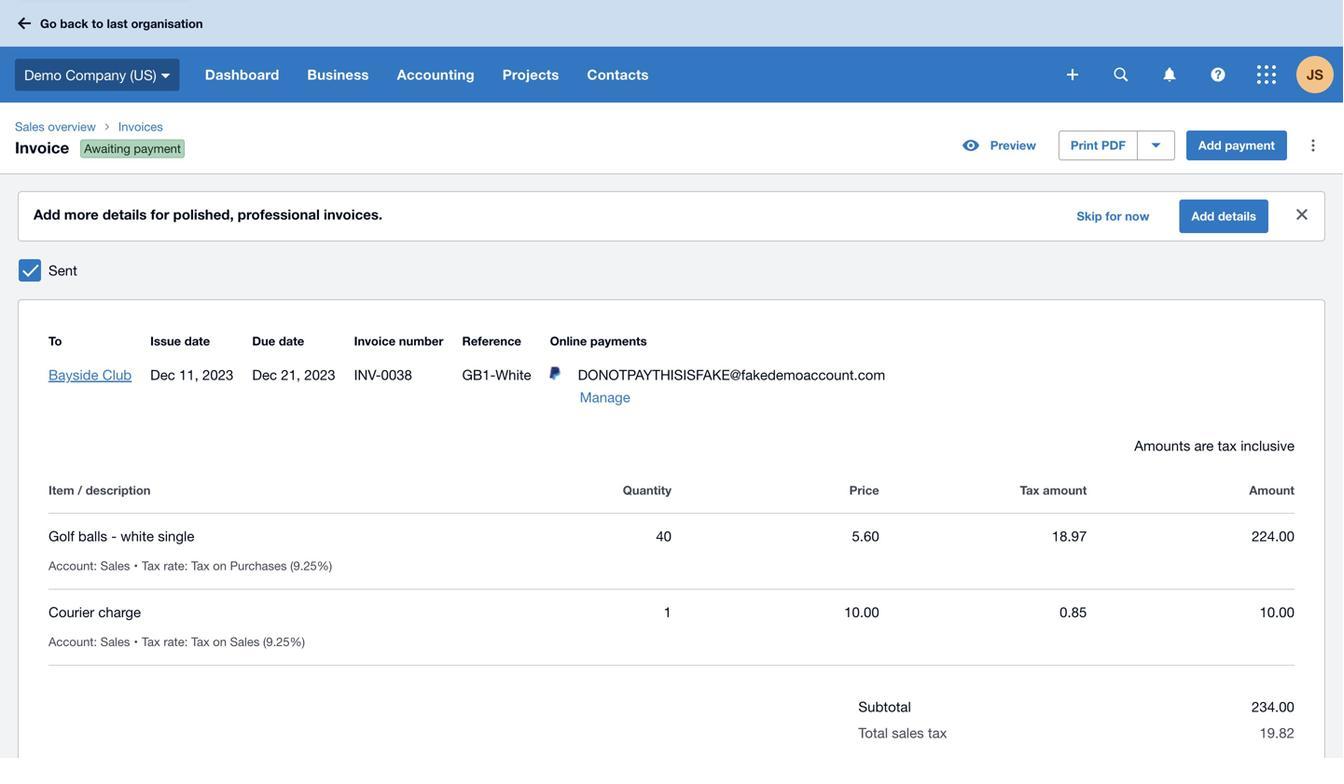 Task type: describe. For each thing, give the bounding box(es) containing it.
more
[[64, 206, 99, 223]]

18.97
[[1052, 528, 1087, 544]]

close image
[[1284, 196, 1321, 233]]

bayside club
[[49, 367, 132, 383]]

: down courier charge cell
[[184, 635, 188, 649]]

total
[[859, 725, 888, 741]]

donotpaythisisfake@fakedemoaccount.com
[[578, 367, 886, 383]]

overview
[[48, 119, 96, 134]]

invoices
[[118, 119, 163, 134]]

single
[[158, 528, 194, 544]]

(9.25%) for courier charge
[[263, 635, 305, 649]]

row for sales
[[49, 514, 1295, 590]]

invoice for invoice
[[15, 138, 69, 157]]

invoice number
[[354, 334, 444, 348]]

issue
[[150, 334, 181, 348]]

add details
[[1192, 209, 1257, 223]]

account for golf
[[49, 559, 94, 573]]

amount
[[1043, 483, 1087, 498]]

gb1-
[[462, 367, 496, 383]]

cell down courier charge
[[49, 635, 142, 649]]

amount column header
[[1087, 480, 1295, 502]]

tax for are
[[1218, 438, 1237, 454]]

pdf
[[1102, 138, 1126, 153]]

0 horizontal spatial svg image
[[1067, 69, 1078, 80]]

bayside club link
[[49, 367, 132, 383]]

total sales tax
[[859, 725, 947, 741]]

demo company (us)
[[24, 66, 156, 83]]

0038
[[381, 367, 412, 383]]

business
[[307, 66, 369, 83]]

date for 21,
[[279, 334, 304, 348]]

courier charge cell
[[49, 601, 464, 624]]

quantity
[[623, 483, 672, 498]]

1 10.00 cell from the left
[[672, 601, 879, 624]]

golf
[[49, 528, 74, 544]]

add details button
[[1180, 200, 1269, 233]]

back
[[60, 16, 88, 31]]

manage link
[[550, 386, 886, 409]]

for inside skip for now button
[[1106, 209, 1122, 223]]

print pdf
[[1071, 138, 1126, 153]]

payment for awaiting payment
[[134, 141, 181, 156]]

sent
[[49, 262, 77, 278]]

issue date
[[150, 334, 210, 348]]

go
[[40, 16, 57, 31]]

add more details for polished, professional invoices. status
[[19, 192, 1325, 241]]

item
[[49, 483, 74, 498]]

sales down courier charge cell
[[230, 635, 260, 649]]

business button
[[293, 47, 383, 103]]

: down courier charge
[[94, 635, 97, 649]]

sales inside sales overview link
[[15, 119, 45, 134]]

dashboard link
[[191, 47, 293, 103]]

subtotal
[[859, 699, 911, 715]]

invoices.
[[324, 206, 383, 223]]

item / description column header
[[49, 480, 464, 502]]

white
[[496, 367, 531, 383]]

amounts are tax inclusive
[[1135, 438, 1295, 454]]

demo company (us) button
[[0, 47, 191, 103]]

dec for dec 11, 2023
[[150, 367, 175, 383]]

0.85
[[1060, 604, 1087, 620]]

cell down "balls"
[[49, 559, 142, 573]]

golf balls - white single
[[49, 528, 194, 544]]

preview button
[[951, 131, 1048, 160]]

inclusive
[[1241, 438, 1295, 454]]

1 cell
[[464, 601, 672, 624]]

18.97 cell
[[879, 525, 1087, 548]]

invoice for invoice number
[[354, 334, 396, 348]]

224.00 cell
[[1087, 525, 1295, 548]]

date for 11,
[[184, 334, 210, 348]]

club
[[102, 367, 132, 383]]

sales overview link
[[7, 118, 103, 136]]

balls
[[78, 528, 107, 544]]

40
[[656, 528, 672, 544]]

0 horizontal spatial details
[[102, 206, 147, 223]]

details inside button
[[1218, 209, 1257, 223]]

due
[[252, 334, 275, 348]]

tax rate : tax on sales (9.25%)
[[142, 635, 305, 649]]

to
[[49, 334, 62, 348]]

purchases
[[230, 559, 287, 573]]

11,
[[179, 367, 199, 383]]

skip for now
[[1077, 209, 1150, 223]]

sales
[[892, 725, 924, 741]]

2023 for dec 21, 2023
[[304, 367, 336, 383]]

online
[[550, 334, 587, 348]]

due date
[[252, 334, 304, 348]]

polished,
[[173, 206, 234, 223]]

inv-0038
[[354, 367, 412, 383]]

5.60 cell
[[672, 525, 879, 548]]

reference
[[462, 334, 522, 348]]

rate for golf balls - white single
[[164, 559, 184, 573]]

10.00 for 2nd 10.00 cell from the right
[[844, 604, 879, 620]]

banner containing dashboard
[[0, 0, 1343, 103]]

accounting
[[397, 66, 475, 83]]

courier
[[49, 604, 94, 620]]

234.00
[[1252, 699, 1295, 715]]

(9.25%) for golf balls - white single
[[290, 559, 332, 573]]

tax for tax rate : tax on sales (9.25%)
[[142, 635, 160, 649]]

courier charge
[[49, 604, 141, 620]]

: down single
[[184, 559, 188, 573]]

description
[[86, 483, 151, 498]]

5.60
[[852, 528, 879, 544]]

on for courier charge
[[213, 635, 227, 649]]

(us)
[[130, 66, 156, 83]]

white
[[121, 528, 154, 544]]

awaiting payment
[[84, 141, 181, 156]]



Task type: locate. For each thing, give the bounding box(es) containing it.
add payment
[[1199, 138, 1275, 153]]

tax inside column header
[[1020, 483, 1040, 498]]

add for add payment
[[1199, 138, 1222, 153]]

dec left 21,
[[252, 367, 277, 383]]

/
[[78, 483, 82, 498]]

0 vertical spatial account
[[49, 559, 94, 573]]

21,
[[281, 367, 300, 383]]

print
[[1071, 138, 1098, 153]]

svg image left the js
[[1258, 65, 1276, 84]]

0 horizontal spatial dec
[[150, 367, 175, 383]]

date right due
[[279, 334, 304, 348]]

(9.25%) right purchases
[[290, 559, 332, 573]]

row containing golf balls - white single
[[49, 514, 1295, 590]]

svg image
[[1258, 65, 1276, 84], [1114, 68, 1128, 82], [1067, 69, 1078, 80]]

account : sales
[[49, 559, 130, 573], [49, 635, 130, 649]]

0 horizontal spatial payment
[[134, 141, 181, 156]]

payments
[[590, 334, 647, 348]]

0 vertical spatial account : sales
[[49, 559, 130, 573]]

details
[[102, 206, 147, 223], [1218, 209, 1257, 223]]

10.00 down the 224.00 in the bottom of the page
[[1260, 604, 1295, 620]]

1 horizontal spatial dec
[[252, 367, 277, 383]]

: down "balls"
[[94, 559, 97, 573]]

online payments
[[550, 334, 647, 348]]

payment for add payment
[[1225, 138, 1275, 153]]

add left more
[[34, 206, 60, 223]]

for
[[151, 206, 169, 223], [1106, 209, 1122, 223]]

row down 40
[[49, 590, 1295, 666]]

1 10.00 from the left
[[844, 604, 879, 620]]

row
[[49, 480, 1295, 513], [49, 514, 1295, 590], [49, 590, 1295, 666]]

10.00 for 1st 10.00 cell from the right
[[1260, 604, 1295, 620]]

tax
[[1218, 438, 1237, 454], [928, 725, 947, 741]]

invoice
[[15, 138, 69, 157], [354, 334, 396, 348]]

0 vertical spatial invoice
[[15, 138, 69, 157]]

0 horizontal spatial 2023
[[202, 367, 234, 383]]

10.00 cell down 5.60 'cell' on the bottom
[[672, 601, 879, 624]]

10.00 cell
[[672, 601, 879, 624], [1087, 601, 1295, 624]]

charge
[[98, 604, 141, 620]]

2 2023 from the left
[[304, 367, 336, 383]]

1 horizontal spatial tax
[[1218, 438, 1237, 454]]

price
[[850, 483, 879, 498]]

projects button
[[489, 47, 573, 103]]

0 vertical spatial rate
[[164, 559, 184, 573]]

for left now
[[1106, 209, 1122, 223]]

2 10.00 from the left
[[1260, 604, 1295, 620]]

1 account from the top
[[49, 559, 94, 573]]

tax rate : tax on purchases (9.25%)
[[142, 559, 332, 573]]

svg image up print
[[1067, 69, 1078, 80]]

contacts
[[587, 66, 649, 83]]

0 horizontal spatial invoice
[[15, 138, 69, 157]]

1 horizontal spatial svg image
[[1114, 68, 1128, 82]]

0 horizontal spatial for
[[151, 206, 169, 223]]

price column header
[[672, 480, 879, 502]]

invoice down sales overview link
[[15, 138, 69, 157]]

0 vertical spatial on
[[213, 559, 227, 573]]

on down courier charge cell
[[213, 635, 227, 649]]

0 horizontal spatial 10.00
[[844, 604, 879, 620]]

10.00 cell down the 224.00 cell
[[1087, 601, 1295, 624]]

number
[[399, 334, 444, 348]]

gb1-white
[[462, 367, 531, 383]]

item / description
[[49, 483, 151, 498]]

1 horizontal spatial for
[[1106, 209, 1122, 223]]

tax amount
[[1020, 483, 1087, 498]]

account down golf
[[49, 559, 94, 573]]

(9.25%) down courier charge cell
[[263, 635, 305, 649]]

account for courier
[[49, 635, 94, 649]]

cell down courier charge cell
[[142, 635, 313, 649]]

add
[[1199, 138, 1222, 153], [34, 206, 60, 223], [1192, 209, 1215, 223]]

2 dec from the left
[[252, 367, 277, 383]]

preview
[[991, 138, 1036, 153]]

0.85 cell
[[879, 601, 1087, 624]]

3 row from the top
[[49, 590, 1295, 666]]

now
[[1125, 209, 1150, 223]]

skip
[[1077, 209, 1102, 223]]

tax for sales
[[928, 725, 947, 741]]

rate for courier charge
[[164, 635, 184, 649]]

svg image up pdf
[[1114, 68, 1128, 82]]

account : sales for charge
[[49, 635, 130, 649]]

dec left 11,
[[150, 367, 175, 383]]

1 row from the top
[[49, 480, 1295, 513]]

sales down charge
[[100, 635, 130, 649]]

1 vertical spatial tax
[[928, 725, 947, 741]]

row up 1
[[49, 514, 1295, 590]]

invoices link
[[111, 118, 200, 136]]

add right now
[[1192, 209, 1215, 223]]

rate down courier charge cell
[[164, 635, 184, 649]]

for left polished,
[[151, 206, 169, 223]]

2 rate from the top
[[164, 635, 184, 649]]

tax amount column header
[[879, 480, 1087, 502]]

10.00 down 5.60
[[844, 604, 879, 620]]

account : sales down courier charge
[[49, 635, 130, 649]]

tax for tax amount
[[1020, 483, 1040, 498]]

2 date from the left
[[279, 334, 304, 348]]

details right more
[[102, 206, 147, 223]]

1 dec from the left
[[150, 367, 175, 383]]

tax right sales
[[928, 725, 947, 741]]

table containing golf balls - white single
[[49, 457, 1295, 666]]

go back to last organisation link
[[11, 7, 214, 40]]

1 2023 from the left
[[202, 367, 234, 383]]

go back to last organisation
[[40, 16, 203, 31]]

1 vertical spatial (9.25%)
[[263, 635, 305, 649]]

professional
[[238, 206, 320, 223]]

skip for now button
[[1066, 202, 1161, 231]]

2023 right 21,
[[304, 367, 336, 383]]

manage
[[580, 389, 630, 405]]

dec 21, 2023
[[252, 367, 336, 383]]

1
[[664, 604, 672, 620]]

inv-
[[354, 367, 381, 383]]

add payment button
[[1187, 131, 1287, 160]]

row for 10.00
[[49, 480, 1295, 513]]

contacts button
[[573, 47, 663, 103]]

2023 for dec 11, 2023
[[202, 367, 234, 383]]

rate down single
[[164, 559, 184, 573]]

company
[[65, 66, 126, 83]]

bayside
[[49, 367, 99, 383]]

account
[[49, 559, 94, 573], [49, 635, 94, 649]]

banner
[[0, 0, 1343, 103]]

account down courier at the bottom left of the page
[[49, 635, 94, 649]]

add inside add details button
[[1192, 209, 1215, 223]]

projects
[[503, 66, 559, 83]]

2023 right 11,
[[202, 367, 234, 383]]

1 vertical spatial account : sales
[[49, 635, 130, 649]]

invoice up inv-
[[354, 334, 396, 348]]

organisation
[[131, 16, 203, 31]]

1 vertical spatial rate
[[164, 635, 184, 649]]

1 account : sales from the top
[[49, 559, 130, 573]]

account : sales for balls
[[49, 559, 130, 573]]

are
[[1195, 438, 1214, 454]]

on
[[213, 559, 227, 573], [213, 635, 227, 649]]

1 horizontal spatial 10.00
[[1260, 604, 1295, 620]]

quantity column header
[[464, 480, 672, 502]]

1 rate from the top
[[164, 559, 184, 573]]

0 horizontal spatial date
[[184, 334, 210, 348]]

add for add details
[[1192, 209, 1215, 223]]

payment left the more invoice options icon
[[1225, 138, 1275, 153]]

accounting button
[[383, 47, 489, 103]]

dashboard
[[205, 66, 279, 83]]

1 horizontal spatial date
[[279, 334, 304, 348]]

js button
[[1297, 47, 1343, 103]]

date
[[184, 334, 210, 348], [279, 334, 304, 348]]

amounts
[[1135, 438, 1191, 454]]

details left close image
[[1218, 209, 1257, 223]]

sales left overview
[[15, 119, 45, 134]]

awaiting
[[84, 141, 130, 156]]

payment
[[1225, 138, 1275, 153], [134, 141, 181, 156]]

cell down golf balls - white single cell
[[142, 559, 340, 573]]

account : sales down "balls"
[[49, 559, 130, 573]]

1 vertical spatial account
[[49, 635, 94, 649]]

1 horizontal spatial 10.00 cell
[[1087, 601, 1295, 624]]

-
[[111, 528, 117, 544]]

224.00
[[1252, 528, 1295, 544]]

svg image inside demo company (us) popup button
[[161, 73, 170, 78]]

2023
[[202, 367, 234, 383], [304, 367, 336, 383]]

19.82
[[1260, 725, 1295, 741]]

date right "issue"
[[184, 334, 210, 348]]

1 horizontal spatial details
[[1218, 209, 1257, 223]]

demo
[[24, 66, 62, 83]]

svg image inside go back to last organisation link
[[18, 17, 31, 29]]

sales down -
[[100, 559, 130, 573]]

1 horizontal spatial 2023
[[304, 367, 336, 383]]

2 horizontal spatial svg image
[[1258, 65, 1276, 84]]

1 horizontal spatial invoice
[[354, 334, 396, 348]]

row containing courier charge
[[49, 590, 1295, 666]]

amount
[[1250, 483, 1295, 498]]

1 on from the top
[[213, 559, 227, 573]]

dec for dec 21, 2023
[[252, 367, 277, 383]]

dec 11, 2023
[[150, 367, 234, 383]]

rate
[[164, 559, 184, 573], [164, 635, 184, 649]]

0 horizontal spatial tax
[[928, 725, 947, 741]]

more invoice options image
[[1295, 127, 1332, 164]]

2 10.00 cell from the left
[[1087, 601, 1295, 624]]

1 vertical spatial on
[[213, 635, 227, 649]]

add up add details
[[1199, 138, 1222, 153]]

row group containing golf balls - white single
[[49, 513, 1295, 666]]

js
[[1307, 66, 1324, 83]]

svg image
[[18, 17, 31, 29], [1164, 68, 1176, 82], [1211, 68, 1225, 82], [161, 73, 170, 78]]

payment down "invoices" link on the left of page
[[134, 141, 181, 156]]

tax right are
[[1218, 438, 1237, 454]]

table
[[49, 457, 1295, 666]]

2 account from the top
[[49, 635, 94, 649]]

on left purchases
[[213, 559, 227, 573]]

(9.25%)
[[290, 559, 332, 573], [263, 635, 305, 649]]

payment inside button
[[1225, 138, 1275, 153]]

add for add more details for polished, professional invoices.
[[34, 206, 60, 223]]

0 vertical spatial (9.25%)
[[290, 559, 332, 573]]

0 horizontal spatial 10.00 cell
[[672, 601, 879, 624]]

to
[[92, 16, 103, 31]]

add more details for polished, professional invoices.
[[34, 206, 383, 223]]

cell
[[49, 559, 142, 573], [142, 559, 340, 573], [49, 635, 142, 649], [142, 635, 313, 649]]

tax for tax rate : tax on purchases (9.25%)
[[142, 559, 160, 573]]

1 date from the left
[[184, 334, 210, 348]]

1 vertical spatial invoice
[[354, 334, 396, 348]]

2 on from the top
[[213, 635, 227, 649]]

0 vertical spatial tax
[[1218, 438, 1237, 454]]

40 cell
[[464, 525, 672, 548]]

row up 40
[[49, 480, 1295, 513]]

row containing item / description
[[49, 480, 1295, 513]]

on for golf balls - white single
[[213, 559, 227, 573]]

add inside add payment button
[[1199, 138, 1222, 153]]

row group
[[49, 513, 1295, 666]]

2 account : sales from the top
[[49, 635, 130, 649]]

1 horizontal spatial payment
[[1225, 138, 1275, 153]]

golf balls - white single cell
[[49, 525, 464, 548]]

last
[[107, 16, 128, 31]]

10.00
[[844, 604, 879, 620], [1260, 604, 1295, 620]]

2 row from the top
[[49, 514, 1295, 590]]



Task type: vqa. For each thing, say whether or not it's contained in the screenshot.
the from
no



